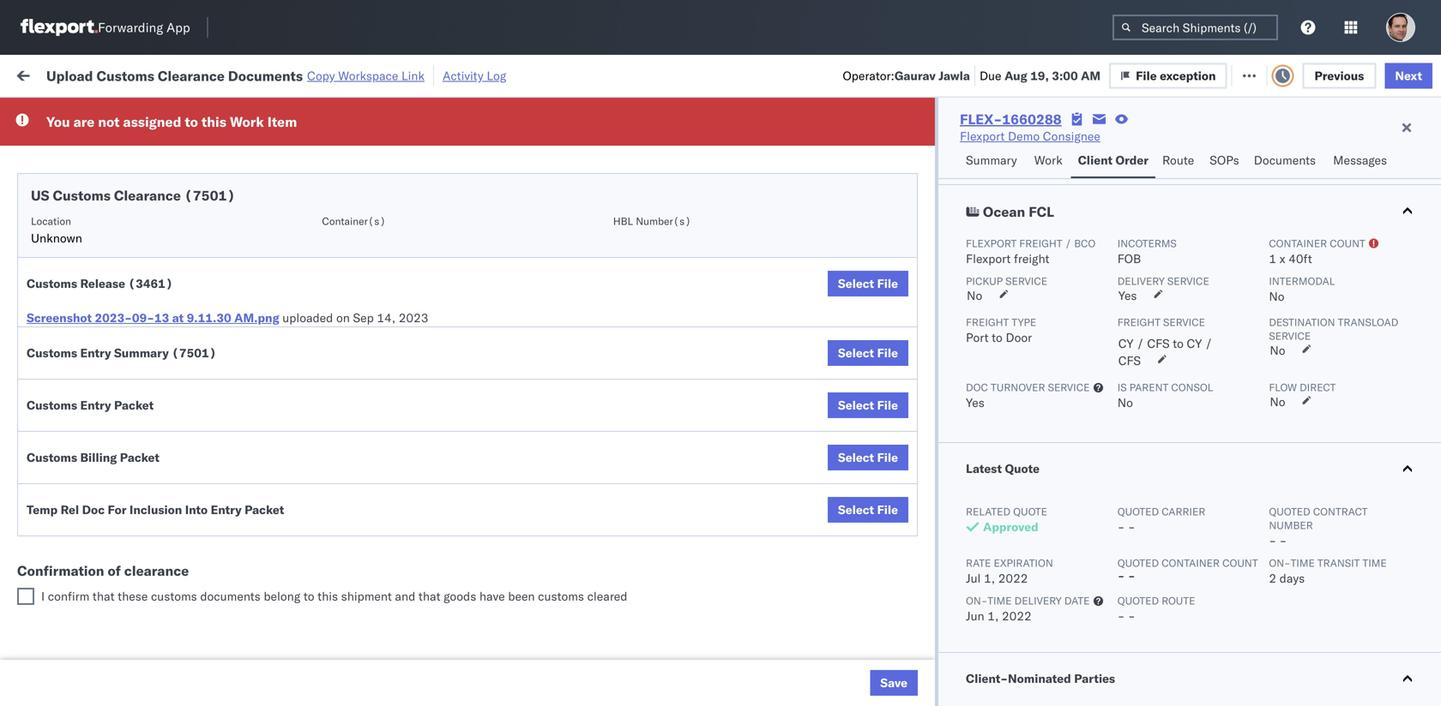 Task type: vqa. For each thing, say whether or not it's contained in the screenshot.


Task type: describe. For each thing, give the bounding box(es) containing it.
demu1232567 down the quoted route - -
[[1144, 661, 1231, 676]]

us customs clearance (7501)
[[31, 187, 235, 204]]

2 2001714 from the top
[[984, 209, 1036, 224]]

demu1232567 down is
[[1057, 435, 1144, 450]]

documents for upload customs clearance documents copy workspace link
[[228, 67, 303, 84]]

2 schedule delivery appointment link from the top
[[39, 207, 211, 224]]

1 horizontal spatial work
[[230, 113, 264, 130]]

4 bicu1234565, from the top
[[1057, 661, 1141, 676]]

select file for customs entry packet
[[838, 398, 898, 413]]

ca for first schedule pickup from los angeles, ca link from the bottom
[[39, 594, 56, 609]]

clearance
[[124, 563, 189, 580]]

1 horizontal spatial /
[[1137, 336, 1144, 351]]

delivery down the "fob" on the top of the page
[[1117, 275, 1165, 288]]

quoted for quoted container count - -
[[1117, 557, 1159, 570]]

screenshot
[[27, 311, 92, 326]]

1911408
[[984, 435, 1036, 450]]

est, down 12:00 pm est, feb 25, 2023
[[328, 511, 354, 526]]

1 vertical spatial 3:00
[[276, 247, 302, 262]]

2 horizontal spatial time
[[1363, 557, 1387, 570]]

0 vertical spatial upload
[[46, 67, 93, 84]]

is parent consol no
[[1117, 381, 1213, 410]]

documents button
[[1247, 145, 1326, 178]]

delivery
[[1014, 595, 1062, 608]]

hbl
[[613, 215, 633, 228]]

freight for freight type port to door
[[966, 316, 1009, 329]]

from for first schedule pickup from los angeles, ca link from the bottom
[[133, 577, 159, 592]]

2023 right 25,
[[409, 473, 439, 488]]

quoted container count - -
[[1117, 557, 1258, 584]]

pickup for first schedule pickup from los angeles, ca link from the bottom
[[93, 577, 130, 592]]

est, for first schedule pickup from los angeles, ca link from the bottom
[[328, 586, 354, 601]]

2 schedule pickup from los angeles, ca button from the top
[[39, 538, 244, 574]]

/ inside flexport freight / bco flexport freight
[[1065, 237, 1071, 250]]

1 vertical spatial 1,
[[988, 609, 999, 624]]

documents for upload customs clearance documents
[[39, 254, 101, 269]]

track
[[444, 66, 471, 81]]

2:59 for 2:59 am est, feb 28, 2023
[[276, 511, 302, 526]]

llc
[[835, 133, 856, 148]]

1 3:30 from the top
[[276, 171, 302, 186]]

1 vertical spatial ocean fcl
[[525, 586, 585, 601]]

1 vertical spatial of
[[108, 563, 121, 580]]

maeu1234567 for schedule delivery appointment
[[1057, 322, 1144, 337]]

0 vertical spatial this
[[201, 113, 226, 130]]

flexport demo consignee
[[960, 129, 1100, 144]]

17, for ocean lcl
[[381, 133, 399, 148]]

2 digital from the top
[[943, 209, 979, 224]]

3 schedule pickup from los angeles, ca link from the top
[[39, 538, 244, 573]]

2 confirm pickup from los angeles, ca button from the top
[[39, 387, 244, 423]]

2 bicu1234565, from the top
[[1057, 586, 1141, 601]]

1 confirm pickup from los angeles, ca link from the top
[[39, 350, 244, 384]]

3 flex-1911466 from the top
[[947, 624, 1036, 639]]

schedule pickup from los angeles, ca for second schedule pickup from los angeles, ca link
[[39, 501, 231, 534]]

client-
[[966, 672, 1008, 687]]

schedule delivery appointment for 2nd schedule delivery appointment link from the top
[[39, 208, 211, 223]]

pickup for 4th schedule pickup from los angeles, ca link from the bottom
[[93, 275, 130, 290]]

1 horizontal spatial cfs
[[1147, 336, 1170, 351]]

3 bicu1234565, from the top
[[1057, 624, 1141, 639]]

2 schedule pickup from los angeles, ca link from the top
[[39, 501, 244, 535]]

2023 down "deadline" button
[[401, 171, 431, 186]]

action
[[1382, 66, 1420, 81]]

days
[[1280, 571, 1305, 586]]

work inside button
[[1034, 153, 1063, 168]]

mar
[[357, 586, 379, 601]]

1 confirm pickup from los angeles, ca button from the top
[[39, 350, 244, 386]]

you
[[46, 113, 70, 130]]

3 schedule pickup from los angeles, ca button from the top
[[39, 576, 244, 612]]

ca for second schedule pickup from los angeles, ca link
[[39, 519, 56, 534]]

quoted for quoted route - -
[[1117, 595, 1159, 608]]

sops button
[[1203, 145, 1247, 178]]

copy workspace link button
[[307, 68, 425, 83]]

schedule delivery appointment link for 2:59 am est, feb 17, 2023
[[39, 132, 211, 149]]

ca for 4th schedule pickup from los angeles, ca link from the bottom
[[39, 292, 56, 307]]

mawb1234
[[1168, 171, 1235, 186]]

ca for 2nd confirm pickup from los angeles, ca link
[[39, 405, 56, 420]]

cleared
[[587, 589, 627, 604]]

25,
[[387, 473, 406, 488]]

1 bookings from the top
[[748, 360, 798, 375]]

bookings test consignee for flex-1911466
[[748, 662, 885, 677]]

ocean for flex-1911466
[[525, 586, 560, 601]]

angeles, for 2nd confirm pickup from los angeles, ca link
[[177, 388, 224, 403]]

from for 2nd schedule pickup from los angeles, ca link from the bottom of the page
[[133, 539, 159, 554]]

pickup for 2nd schedule pickup from los angeles, ca link from the bottom of the page
[[93, 539, 130, 554]]

work
[[49, 62, 93, 86]]

1 schedule pickup from los angeles, ca button from the top
[[39, 274, 244, 310]]

approved
[[983, 520, 1039, 535]]

nyku9743990
[[1057, 133, 1141, 148]]

delivery down us customs clearance (7501)
[[93, 208, 137, 223]]

2:59 am est, feb 17, 2023
[[276, 133, 432, 148]]

1 1911466 from the top
[[984, 549, 1036, 564]]

flexport. image
[[21, 19, 98, 36]]

Search Work text field
[[865, 61, 1052, 87]]

id
[[941, 140, 952, 153]]

1919147
[[984, 511, 1036, 526]]

service inside destination transload service
[[1269, 330, 1311, 343]]

import work button
[[138, 55, 223, 93]]

angeles, for 2nd confirm pickup from los angeles, ca link from the bottom
[[177, 350, 224, 365]]

3 flex-1977428 from the top
[[947, 398, 1036, 413]]

2 integration test account - western digital from the top
[[748, 209, 979, 224]]

schedule delivery appointment link for 10:30 pm est, feb 21, 2023
[[39, 320, 211, 338]]

2023 right container(s)
[[401, 209, 431, 224]]

9 resize handle column header from the left
[[1354, 133, 1374, 707]]

bookings for flex-1919147
[[748, 511, 798, 526]]

flxt00001977428a for schedule pickup from los angeles, ca
[[1168, 284, 1287, 299]]

name
[[667, 140, 694, 153]]

no inside intermodal no
[[1269, 289, 1285, 304]]

copy
[[307, 68, 335, 83]]

2023 right 20, in the left of the page
[[401, 247, 431, 262]]

2 schedule delivery appointment button from the top
[[39, 207, 211, 226]]

service right turnover
[[1048, 381, 1090, 394]]

workspace
[[338, 68, 398, 83]]

feb down workspace
[[357, 133, 378, 148]]

est, for upload customs clearance documents "link"
[[327, 247, 353, 262]]

1 vertical spatial fcl
[[563, 586, 585, 601]]

pickup for schedule pickup from los angeles international airport link
[[93, 162, 130, 177]]

1 vertical spatial 2022
[[1002, 609, 1032, 624]]

message
[[230, 66, 278, 81]]

customs up location
[[53, 187, 111, 204]]

los for first schedule pickup from los angeles, ca button from the top
[[162, 275, 181, 290]]

-- for 2:59 am est, feb 28, 2023
[[1168, 511, 1183, 526]]

1 horizontal spatial yes
[[1118, 288, 1137, 303]]

778 at risk
[[322, 66, 382, 81]]

1 vertical spatial at
[[172, 311, 184, 326]]

2150210 for 3:00 pm est, feb 20, 2023
[[984, 247, 1036, 262]]

activity log button
[[443, 65, 506, 86]]

resize handle column header for consignee
[[890, 133, 911, 707]]

filtered by:
[[17, 105, 79, 120]]

confirm
[[48, 589, 89, 604]]

progress
[[268, 106, 310, 119]]

4 flex-1911466 from the top
[[947, 662, 1036, 677]]

work,
[[180, 106, 207, 119]]

1 cy from the left
[[1118, 336, 1134, 351]]

flexport for flexport demo consignee
[[960, 129, 1005, 144]]

0 horizontal spatial summary
[[114, 346, 169, 361]]

1 vertical spatial cfs
[[1118, 353, 1141, 368]]

customs up screenshot
[[27, 276, 77, 291]]

0 vertical spatial 3:00
[[1052, 68, 1078, 83]]

entry for packet
[[80, 398, 111, 413]]

forwarding app
[[98, 19, 190, 36]]

2 -- from the top
[[1168, 549, 1183, 564]]

appointment for 10:30 pm est, feb 21, 2023's schedule delivery appointment link
[[140, 321, 211, 336]]

status
[[93, 106, 123, 119]]

1 confirm from the top
[[39, 350, 83, 365]]

parties
[[1074, 672, 1115, 687]]

2 bicu1234565, demu1232567 from the top
[[1057, 586, 1231, 601]]

number
[[1269, 519, 1313, 532]]

schedule for 2:59 am est, feb 17, 2023's schedule delivery appointment link
[[39, 133, 90, 148]]

delivery down these
[[93, 661, 137, 676]]

2023 right 28,
[[402, 511, 432, 526]]

19,
[[1030, 68, 1049, 83]]

into
[[185, 503, 208, 518]]

schedule pickup from los angeles international airport link
[[39, 161, 244, 195]]

0 vertical spatial at
[[348, 66, 358, 81]]

screenshot 2023-09-13 at 9.11.30 am.png uploaded on sep 14, 2023
[[27, 311, 428, 326]]

0 vertical spatial freight
[[1019, 237, 1062, 250]]

next button
[[1385, 63, 1432, 89]]

by:
[[62, 105, 79, 120]]

us
[[31, 187, 49, 204]]

confirmation
[[17, 563, 104, 580]]

10 resize handle column header from the left
[[1410, 133, 1431, 707]]

to right for
[[185, 113, 198, 130]]

am for 2:59 am est, mar 3, 2023
[[305, 586, 325, 601]]

related
[[966, 506, 1011, 519]]

jun 1, 2022
[[966, 609, 1032, 624]]

feb left 20, in the left of the page
[[356, 247, 377, 262]]

demu1232567 up is
[[1057, 359, 1144, 374]]

21,
[[387, 322, 406, 337]]

clearance for us customs clearance (7501)
[[114, 187, 181, 204]]

feb left 28,
[[357, 511, 378, 526]]

2150210 for 12:00 pm est, feb 25, 2023
[[984, 473, 1036, 488]]

otter products - test account
[[636, 133, 801, 148]]

3 1977428 from the top
[[984, 398, 1036, 413]]

bookings test consignee for flex-1919147
[[748, 511, 885, 526]]

due aug 19, 3:00 am
[[980, 68, 1101, 83]]

container numbers
[[1057, 133, 1103, 160]]

container for container count
[[1269, 237, 1327, 250]]

am for 2:59 am est, feb 17, 2023
[[305, 133, 325, 148]]

customs entry packet
[[27, 398, 154, 413]]

from for 2nd confirm pickup from los angeles, ca link
[[127, 388, 152, 403]]

customs entry summary (7501)
[[27, 346, 216, 361]]

latest
[[966, 461, 1002, 476]]

12:00 pm est, feb 25, 2023
[[276, 473, 439, 488]]

numbers for mbl/mawb numbers
[[1231, 140, 1273, 153]]

customs down screenshot
[[27, 346, 77, 361]]

flex-2150210 for 3:00 pm est, feb 20, 2023
[[947, 247, 1036, 262]]

belong
[[264, 589, 300, 604]]

0 horizontal spatial yes
[[966, 395, 985, 410]]

pm up "3:00 pm est, feb 20, 2023"
[[305, 209, 324, 224]]

resize handle column header for flex id
[[1028, 133, 1048, 707]]

ca for 2nd schedule pickup from los angeles, ca link from the bottom of the page
[[39, 556, 56, 571]]

flex
[[920, 140, 939, 153]]

1 x 40ft
[[1269, 251, 1312, 266]]

feb left 21,
[[363, 322, 384, 337]]

2 flex-1911466 from the top
[[947, 586, 1036, 601]]

route
[[1162, 595, 1195, 608]]

count inside quoted container count - -
[[1222, 557, 1258, 570]]

time for on-time delivery date
[[988, 595, 1012, 608]]

pickup up freight type port to door
[[966, 275, 1003, 288]]

to right belong
[[304, 589, 314, 604]]

pm for upload proof of delivery
[[313, 473, 331, 488]]

1, inside quoted contract number - - rate expiration jul 1, 2022
[[984, 571, 995, 586]]

1 bookings test consignee from the top
[[748, 360, 885, 375]]

freight service
[[1117, 316, 1205, 329]]

transit
[[1317, 557, 1360, 570]]

for
[[163, 106, 177, 119]]

2:59 am est, feb 28, 2023
[[276, 511, 432, 526]]

ca for 2nd confirm pickup from los angeles, ca link from the bottom
[[39, 368, 56, 383]]

am for 2:59 am est, feb 28, 2023
[[305, 511, 325, 526]]

appointment for 2:59 am est, feb 17, 2023's schedule delivery appointment link
[[140, 133, 211, 148]]

client name
[[636, 140, 694, 153]]

778
[[322, 66, 345, 81]]

batch
[[1346, 66, 1379, 81]]

on- for on-time delivery date
[[966, 595, 988, 608]]

service down flexport freight / bco flexport freight
[[1005, 275, 1047, 288]]

delivery up customs entry summary (7501)
[[93, 321, 137, 336]]

2 western from the top
[[895, 209, 940, 224]]

flex-1660288
[[960, 111, 1062, 128]]

air for 3:00 pm est, feb 20, 2023
[[525, 247, 541, 262]]

angeles, for 2nd schedule pickup from los angeles, ca link from the bottom of the page
[[184, 539, 231, 554]]

2023 left snooze
[[402, 133, 432, 148]]

4 bicu1234565, demu1232567 from the top
[[1057, 661, 1231, 676]]

mode
[[525, 140, 551, 153]]

work inside "button"
[[186, 66, 216, 81]]

3 maeu1234567 from the top
[[1057, 397, 1144, 412]]

feb down "deadline" button
[[356, 171, 377, 186]]

schedule pickup from los angeles international airport
[[39, 162, 227, 194]]

1 vertical spatial on
[[336, 311, 350, 326]]

demo
[[1008, 129, 1040, 144]]

schedule pickup from los angeles, ca for 4th schedule pickup from los angeles, ca link from the bottom
[[39, 275, 231, 307]]

consignee button
[[739, 136, 894, 154]]

airport
[[112, 179, 150, 194]]

select file button for temp rel doc for inclusion into entry packet
[[828, 498, 908, 523]]

maeu1234567 for schedule pickup from los angeles, ca
[[1057, 284, 1144, 299]]

proof
[[82, 472, 111, 487]]

2 vertical spatial entry
[[211, 503, 242, 518]]

1 digital from the top
[[943, 171, 979, 186]]

you are not assigned to this work item
[[46, 113, 297, 130]]

ocean fcl inside button
[[983, 203, 1054, 220]]

flexport for flexport freight / bco flexport freight
[[966, 237, 1017, 250]]

mbl/mawb numbers
[[1168, 140, 1273, 153]]

air for 3:30 pm est, feb 17, 2023
[[525, 171, 541, 186]]

client for client name
[[636, 140, 664, 153]]

demu1232567 down quoted container count - -
[[1144, 586, 1231, 601]]

delivery down "not"
[[93, 133, 137, 148]]

2022 inside quoted contract number - - rate expiration jul 1, 2022
[[998, 571, 1028, 586]]

select file button for customs release (3461)
[[828, 271, 908, 297]]

doc turnover service
[[966, 381, 1090, 394]]

container for container numbers
[[1057, 133, 1103, 146]]

demu1232567 down 'carrier'
[[1144, 548, 1231, 563]]

air for 12:00 pm est, feb 25, 2023
[[525, 473, 541, 488]]

1 horizontal spatial count
[[1330, 237, 1365, 250]]

2:59 for 2:59 am est, feb 17, 2023
[[276, 133, 302, 148]]

2023 right 21,
[[409, 322, 439, 337]]

parent
[[1129, 381, 1169, 394]]

1 vertical spatial this
[[318, 589, 338, 604]]

clearance for upload customs clearance documents copy workspace link
[[158, 67, 225, 84]]

client-nominated parties button
[[938, 654, 1441, 705]]

2 cy from the left
[[1187, 336, 1202, 351]]

schedule pickup from los angeles, ca for first schedule pickup from los angeles, ca link from the bottom
[[39, 577, 231, 609]]

container count
[[1269, 237, 1365, 250]]

consol
[[1171, 381, 1213, 394]]

0 vertical spatial on
[[427, 66, 440, 81]]

1 bicu1234565, demu1232567 from the top
[[1057, 548, 1231, 563]]

1 flex-2001714 from the top
[[947, 171, 1036, 186]]

1 that from the left
[[93, 589, 115, 604]]

cy / cfs to cy / cfs
[[1118, 336, 1213, 368]]

activity log
[[443, 68, 506, 83]]

feb up "3:00 pm est, feb 20, 2023"
[[356, 209, 377, 224]]

2 3:30 from the top
[[276, 209, 302, 224]]

confirmation of clearance
[[17, 563, 189, 580]]

2 3:30 pm est, feb 17, 2023 from the top
[[276, 209, 431, 224]]

quoted contract number - - rate expiration jul 1, 2022
[[966, 506, 1368, 586]]



Task type: locate. For each thing, give the bounding box(es) containing it.
2023 right '3,'
[[396, 586, 426, 601]]

this right for
[[201, 113, 226, 130]]

2 vertical spatial flexport
[[966, 251, 1011, 266]]

est, for the upload proof of delivery link
[[334, 473, 360, 488]]

1977428 for schedule pickup from los angeles, ca
[[984, 284, 1036, 299]]

no for destination
[[1270, 343, 1285, 358]]

pickup for 2nd confirm pickup from los angeles, ca link from the bottom
[[86, 350, 123, 365]]

2 1911466 from the top
[[984, 586, 1036, 601]]

los down 13
[[155, 350, 174, 365]]

17, up 20, in the left of the page
[[380, 209, 398, 224]]

4 resize handle column header from the left
[[607, 133, 628, 707]]

1 bicu1234565, from the top
[[1057, 548, 1141, 563]]

3 1911466 from the top
[[984, 624, 1036, 639]]

pickup right confirm
[[93, 577, 130, 592]]

previous
[[1315, 68, 1364, 83]]

2 select file button from the top
[[828, 341, 908, 366]]

clearance
[[158, 67, 225, 84], [114, 187, 181, 204], [133, 237, 188, 252]]

flex-1660288 link
[[960, 111, 1062, 128]]

from down customs entry summary (7501)
[[127, 388, 152, 403]]

est, for 2:59 am est, feb 17, 2023's schedule delivery appointment link
[[328, 133, 354, 148]]

gaurav
[[895, 68, 936, 83]]

0 vertical spatial integration test account - western digital
[[748, 171, 979, 186]]

1 vertical spatial yes
[[966, 395, 985, 410]]

0 vertical spatial --
[[1168, 511, 1183, 526]]

ca up i
[[39, 556, 56, 571]]

honeywell
[[748, 284, 805, 299], [636, 322, 693, 337], [748, 322, 805, 337], [748, 398, 805, 413]]

1911466 up jun 1, 2022
[[984, 586, 1036, 601]]

1 schedule from the top
[[39, 133, 90, 148]]

count up intermodal
[[1330, 237, 1365, 250]]

3 schedule delivery appointment button from the top
[[39, 320, 211, 339]]

international
[[39, 179, 109, 194]]

-- down quoted container count - -
[[1168, 586, 1183, 601]]

service down destination
[[1269, 330, 1311, 343]]

documents
[[200, 589, 261, 604]]

1 integration test account - western digital from the top
[[748, 171, 979, 186]]

9 schedule from the top
[[39, 661, 90, 676]]

resize handle column header for container numbers
[[1139, 133, 1160, 707]]

3 select from the top
[[838, 398, 874, 413]]

flex-1977428 down pickup service
[[947, 322, 1036, 337]]

0 vertical spatial work
[[186, 66, 216, 81]]

0 vertical spatial doc
[[966, 381, 988, 394]]

0 vertical spatial (7501)
[[184, 187, 235, 204]]

upload inside button
[[39, 472, 78, 487]]

0 horizontal spatial count
[[1222, 557, 1258, 570]]

est, for schedule pickup from los angeles international airport link
[[327, 171, 353, 186]]

0 vertical spatial cfs
[[1147, 336, 1170, 351]]

ocean fcl button
[[938, 185, 1441, 237]]

1977428 down pickup service
[[984, 322, 1036, 337]]

on- up the jun
[[966, 595, 988, 608]]

from up airport
[[133, 162, 159, 177]]

customs up :
[[96, 67, 154, 84]]

3 appointment from the top
[[140, 321, 211, 336]]

0 horizontal spatial cy
[[1118, 336, 1134, 351]]

schedule for second schedule pickup from los angeles, ca link
[[39, 501, 90, 516]]

3:30 pm est, feb 17, 2023 up "3:00 pm est, feb 20, 2023"
[[276, 209, 431, 224]]

upload customs clearance documents button
[[39, 236, 244, 272]]

ocean for flex-1988285
[[525, 133, 560, 148]]

0 horizontal spatial this
[[201, 113, 226, 130]]

hbl number(s)
[[613, 215, 691, 228]]

in
[[255, 106, 265, 119]]

otter for otter products, llc
[[748, 133, 776, 148]]

flex-1977428 up freight type port to door
[[947, 284, 1036, 299]]

2 air from the top
[[525, 247, 541, 262]]

3,
[[382, 586, 394, 601]]

4 bookings test consignee from the top
[[748, 662, 885, 677]]

3 select file from the top
[[838, 398, 898, 413]]

8 schedule from the top
[[39, 577, 90, 592]]

1 vertical spatial 17,
[[380, 171, 398, 186]]

numbers inside container numbers
[[1057, 147, 1099, 160]]

Search Shipments (/) text field
[[1113, 15, 1278, 40]]

1 vertical spatial 3:30
[[276, 209, 302, 224]]

schedule delivery appointment down these
[[39, 661, 211, 676]]

schedule for schedule pickup from los angeles international airport link
[[39, 162, 90, 177]]

est, for 10:30 pm est, feb 21, 2023's schedule delivery appointment link
[[334, 322, 360, 337]]

1 schedule delivery appointment link from the top
[[39, 132, 211, 149]]

quoted inside quoted contract number - - rate expiration jul 1, 2022
[[1269, 506, 1310, 519]]

quoted carrier - -
[[1117, 506, 1205, 535]]

freight type port to door
[[966, 316, 1036, 345]]

bookings test consignee for flex-1911408
[[748, 435, 885, 450]]

delivery inside button
[[128, 472, 172, 487]]

2 schedule pickup from los angeles, ca from the top
[[39, 501, 231, 534]]

schedule delivery appointment link down us customs clearance (7501)
[[39, 207, 211, 224]]

2:59 for 2:59 am est, mar 3, 2023
[[276, 586, 302, 601]]

select for customs billing packet
[[838, 450, 874, 465]]

0 horizontal spatial work
[[186, 66, 216, 81]]

quoted inside quoted carrier - -
[[1117, 506, 1159, 519]]

select file button for customs billing packet
[[828, 445, 908, 471]]

2 2:59 from the top
[[276, 511, 302, 526]]

1977428 for schedule delivery appointment
[[984, 322, 1036, 337]]

cfs
[[1147, 336, 1170, 351], [1118, 353, 1141, 368]]

quoted for quoted carrier - -
[[1117, 506, 1159, 519]]

/ left bco
[[1065, 237, 1071, 250]]

flex-1977428 for schedule delivery appointment
[[947, 322, 1036, 337]]

no down destination
[[1270, 343, 1285, 358]]

flex-2150210 up related
[[947, 473, 1036, 488]]

2 2150210 from the top
[[984, 473, 1036, 488]]

2:59 right documents
[[276, 586, 302, 601]]

am down 12:00
[[305, 511, 325, 526]]

container numbers button
[[1048, 130, 1143, 160]]

from for 2nd confirm pickup from los angeles, ca link from the bottom
[[127, 350, 152, 365]]

(3461)
[[128, 276, 173, 291]]

destination
[[1269, 316, 1335, 329]]

ocean lcl for otter
[[525, 133, 584, 148]]

1 vertical spatial confirm pickup from los angeles, ca link
[[39, 387, 244, 422]]

None checkbox
[[17, 588, 34, 606]]

demu1232567
[[1057, 359, 1144, 374], [1057, 435, 1144, 450], [1144, 548, 1231, 563], [1144, 586, 1231, 601], [1144, 624, 1231, 639], [1144, 661, 1231, 676]]

mode button
[[516, 136, 611, 154]]

1 vertical spatial ocean lcl
[[525, 322, 584, 337]]

2 horizontal spatial /
[[1205, 336, 1213, 351]]

2 confirm from the top
[[39, 388, 83, 403]]

flex-1977428 for schedule pickup from los angeles, ca
[[947, 284, 1036, 299]]

schedule for 10:30 pm est, feb 21, 2023's schedule delivery appointment link
[[39, 321, 90, 336]]

ca down confirmation
[[39, 594, 56, 609]]

client inside button
[[636, 140, 664, 153]]

cfs down the freight service
[[1147, 336, 1170, 351]]

1 horizontal spatial documents
[[228, 67, 303, 84]]

1 vertical spatial integration test account - western digital
[[748, 209, 979, 224]]

20,
[[380, 247, 398, 262]]

5 ca from the top
[[39, 556, 56, 571]]

3 schedule pickup from los angeles, ca from the top
[[39, 539, 231, 571]]

schedule delivery appointment button down "not"
[[39, 132, 211, 151]]

3:30 down deadline
[[276, 171, 302, 186]]

pickup for 2nd confirm pickup from los angeles, ca link
[[86, 388, 123, 403]]

0 vertical spatial schedule delivery appointment button
[[39, 132, 211, 151]]

1 ca from the top
[[39, 292, 56, 307]]

2 vertical spatial packet
[[245, 503, 284, 518]]

1 2001714 from the top
[[984, 171, 1036, 186]]

0 vertical spatial confirm pickup from los angeles, ca
[[39, 350, 224, 383]]

est, down "deadline" button
[[327, 171, 353, 186]]

bookings for flex-1911466
[[748, 662, 798, 677]]

at right 13
[[172, 311, 184, 326]]

from down '09-' on the left top of page
[[127, 350, 152, 365]]

upload for proof
[[39, 472, 78, 487]]

5 select file from the top
[[838, 503, 898, 518]]

17, down "deadline" button
[[380, 171, 398, 186]]

1 resize handle column header from the left
[[245, 133, 266, 707]]

0 horizontal spatial container
[[1057, 133, 1103, 146]]

1 customs from the left
[[151, 589, 197, 604]]

sops
[[1210, 153, 1239, 168]]

customs up "customs billing packet"
[[27, 398, 77, 413]]

time up days
[[1291, 557, 1315, 570]]

14,
[[377, 311, 395, 326]]

pm for schedule pickup from los angeles international airport
[[305, 171, 324, 186]]

3 select file button from the top
[[828, 393, 908, 419]]

from for second schedule pickup from los angeles, ca link
[[133, 501, 159, 516]]

confirm pickup from los angeles, ca link
[[39, 350, 244, 384], [39, 387, 244, 422]]

1 schedule delivery appointment from the top
[[39, 133, 211, 148]]

resize handle column header for deadline
[[436, 133, 456, 707]]

pickup down upload customs clearance documents
[[93, 275, 130, 290]]

2 maeu1234567 from the top
[[1057, 322, 1144, 337]]

sep
[[353, 311, 374, 326]]

digital
[[943, 171, 979, 186], [943, 209, 979, 224]]

client for client order
[[1078, 153, 1113, 168]]

1 confirm pickup from los angeles, ca from the top
[[39, 350, 224, 383]]

0 vertical spatial confirm pickup from los angeles, ca button
[[39, 350, 244, 386]]

file for customs release (3461)
[[877, 276, 898, 291]]

1 horizontal spatial fcl
[[1029, 203, 1054, 220]]

no for pickup
[[967, 288, 982, 303]]

1 vertical spatial --
[[1168, 549, 1183, 564]]

2 vertical spatial upload
[[39, 472, 78, 487]]

pickup inside 'schedule pickup from los angeles international airport'
[[93, 162, 130, 177]]

0 vertical spatial of
[[114, 472, 125, 487]]

los for second confirm pickup from los angeles, ca button from the bottom
[[155, 350, 174, 365]]

1 horizontal spatial ocean fcl
[[983, 203, 1054, 220]]

5 select from the top
[[838, 503, 874, 518]]

0 vertical spatial summary
[[966, 153, 1017, 168]]

freight inside freight type port to door
[[966, 316, 1009, 329]]

4 schedule from the top
[[39, 275, 90, 290]]

entry up "customs billing packet"
[[80, 398, 111, 413]]

schedule for 4th schedule pickup from los angeles, ca link from the bottom
[[39, 275, 90, 290]]

packet for customs billing packet
[[120, 450, 159, 465]]

los left into
[[162, 501, 181, 516]]

container inside button
[[1057, 133, 1103, 146]]

3:30
[[276, 171, 302, 186], [276, 209, 302, 224]]

quoted inside quoted container count - -
[[1117, 557, 1159, 570]]

flex-1919147
[[947, 511, 1036, 526]]

4 appointment from the top
[[140, 661, 211, 676]]

6 resize handle column header from the left
[[890, 133, 911, 707]]

1 vertical spatial lcl
[[563, 322, 584, 337]]

select file for customs release (3461)
[[838, 276, 898, 291]]

products,
[[779, 133, 832, 148]]

2 vertical spatial 2:59
[[276, 586, 302, 601]]

latest quote button
[[938, 443, 1441, 495]]

4 1911466 from the top
[[984, 662, 1036, 677]]

1 select from the top
[[838, 276, 874, 291]]

1 appointment from the top
[[140, 133, 211, 148]]

not
[[98, 113, 120, 130]]

fcl
[[1029, 203, 1054, 220], [563, 586, 585, 601]]

2 customs from the left
[[538, 589, 584, 604]]

2 flex-1977428 from the top
[[947, 322, 1036, 337]]

incoterms
[[1117, 237, 1177, 250]]

0 horizontal spatial /
[[1065, 237, 1071, 250]]

quoted for quoted contract number - - rate expiration jul 1, 2022
[[1269, 506, 1310, 519]]

container up 40ft
[[1269, 237, 1327, 250]]

am down "progress"
[[305, 133, 325, 148]]

fcl up flexport freight / bco flexport freight
[[1029, 203, 1054, 220]]

entry
[[80, 346, 111, 361], [80, 398, 111, 413], [211, 503, 242, 518]]

delivery
[[93, 133, 137, 148], [93, 208, 137, 223], [1117, 275, 1165, 288], [93, 321, 137, 336], [128, 472, 172, 487], [93, 661, 137, 676]]

contract
[[1313, 506, 1368, 519]]

direct
[[1300, 381, 1336, 394]]

los inside 'schedule pickup from los angeles international airport'
[[162, 162, 181, 177]]

1 flex-1911466 from the top
[[947, 549, 1036, 564]]

1 lcl from the top
[[563, 133, 584, 148]]

resize handle column header for workitem
[[245, 133, 266, 707]]

otter left name at left top
[[636, 133, 665, 148]]

quoted down quoted carrier - -
[[1117, 557, 1159, 570]]

been
[[508, 589, 535, 604]]

confirm pickup from los angeles, ca link down '09-' on the left top of page
[[39, 350, 244, 384]]

1 otter from the left
[[636, 133, 665, 148]]

1 maeu1234567 from the top
[[1057, 284, 1144, 299]]

schedule pickup from los angeles, ca
[[39, 275, 231, 307], [39, 501, 231, 534], [39, 539, 231, 571], [39, 577, 231, 609]]

0 vertical spatial 3:30
[[276, 171, 302, 186]]

service
[[1005, 275, 1047, 288], [1167, 275, 1209, 288], [1269, 330, 1311, 343], [1048, 381, 1090, 394]]

flex-2150210
[[947, 247, 1036, 262], [947, 473, 1036, 488]]

flxt00001977428a down 017482927423
[[1168, 284, 1287, 299]]

los
[[162, 162, 181, 177], [162, 275, 181, 290], [155, 350, 174, 365], [155, 388, 174, 403], [162, 501, 181, 516], [162, 539, 181, 554], [162, 577, 181, 592]]

0 horizontal spatial client
[[636, 140, 664, 153]]

documents
[[228, 67, 303, 84], [1254, 153, 1316, 168], [39, 254, 101, 269]]

to inside freight type port to door
[[992, 330, 1003, 345]]

1 horizontal spatial this
[[318, 589, 338, 604]]

packet down 12:00
[[245, 503, 284, 518]]

yes up flex-1911408
[[966, 395, 985, 410]]

schedule inside 'schedule pickup from los angeles international airport'
[[39, 162, 90, 177]]

type
[[1012, 316, 1036, 329]]

0 vertical spatial yes
[[1118, 288, 1137, 303]]

4 schedule pickup from los angeles, ca link from the top
[[39, 576, 244, 610]]

resize handle column header
[[245, 133, 266, 707], [436, 133, 456, 707], [496, 133, 516, 707], [607, 133, 628, 707], [719, 133, 739, 707], [890, 133, 911, 707], [1028, 133, 1048, 707], [1139, 133, 1160, 707], [1354, 133, 1374, 707], [1410, 133, 1431, 707]]

1 horizontal spatial that
[[419, 589, 440, 604]]

pm right 12:00
[[313, 473, 331, 488]]

flxt00001977428a up consol
[[1168, 322, 1287, 337]]

0 vertical spatial clearance
[[158, 67, 225, 84]]

est, up "3:00 pm est, feb 20, 2023"
[[327, 209, 353, 224]]

upload inside upload customs clearance documents
[[39, 237, 78, 252]]

packet up upload proof of delivery at bottom
[[120, 450, 159, 465]]

schedule delivery appointment for 10:30 pm est, feb 21, 2023's schedule delivery appointment link
[[39, 321, 211, 336]]

lcl for honeywell - test account
[[563, 322, 584, 337]]

1 3:30 pm est, feb 17, 2023 from the top
[[276, 171, 431, 186]]

3 schedule from the top
[[39, 208, 90, 223]]

1 2:59 from the top
[[276, 133, 302, 148]]

1 horizontal spatial doc
[[966, 381, 988, 394]]

angeles, for first schedule pickup from los angeles, ca link from the bottom
[[184, 577, 231, 592]]

ca up "customs billing packet"
[[39, 405, 56, 420]]

customs up release
[[82, 237, 130, 252]]

documents inside upload customs clearance documents
[[39, 254, 101, 269]]

of up these
[[108, 563, 121, 580]]

2 freight from the left
[[1117, 316, 1161, 329]]

1 freight from the left
[[966, 316, 1009, 329]]

0 vertical spatial ocean lcl
[[525, 133, 584, 148]]

consignee inside button
[[748, 140, 797, 153]]

flex-1911466
[[947, 549, 1036, 564], [947, 586, 1036, 601], [947, 624, 1036, 639], [947, 662, 1036, 677]]

0 vertical spatial documents
[[228, 67, 303, 84]]

date
[[1064, 595, 1090, 608]]

rate
[[966, 557, 991, 570]]

angeles, for second schedule pickup from los angeles, ca link
[[184, 501, 231, 516]]

summary inside button
[[966, 153, 1017, 168]]

1 vertical spatial summary
[[114, 346, 169, 361]]

inclusion
[[129, 503, 182, 518]]

upload proof of delivery link
[[39, 471, 172, 489]]

assigned
[[123, 113, 181, 130]]

0 horizontal spatial otter
[[636, 133, 665, 148]]

client down nyku9743990 at the top right of page
[[1078, 153, 1113, 168]]

client inside button
[[1078, 153, 1113, 168]]

location unknown
[[31, 215, 82, 246]]

2 bookings from the top
[[748, 435, 798, 450]]

integration test account - on ag
[[636, 247, 821, 262], [748, 247, 933, 262], [636, 473, 821, 488], [748, 473, 933, 488]]

select file for customs entry summary (7501)
[[838, 346, 898, 361]]

0 vertical spatial confirm pickup from los angeles, ca link
[[39, 350, 244, 384]]

file for temp rel doc for inclusion into entry packet
[[877, 503, 898, 518]]

flxt00001977428a
[[1168, 284, 1287, 299], [1168, 322, 1287, 337], [1168, 398, 1287, 413]]

mbl/mawb numbers button
[[1160, 136, 1357, 154]]

fcl inside button
[[1029, 203, 1054, 220]]

of right proof
[[114, 472, 125, 487]]

schedule delivery appointment button for 10:30 pm est, feb 21, 2023
[[39, 320, 211, 339]]

est, left mar
[[328, 586, 354, 601]]

0 vertical spatial 2150210
[[984, 247, 1036, 262]]

schedule delivery appointment for 2:59 am est, feb 17, 2023's schedule delivery appointment link
[[39, 133, 211, 148]]

1660288
[[1002, 111, 1062, 128]]

pickup down 2023-
[[86, 350, 123, 365]]

1 air from the top
[[525, 171, 541, 186]]

lcl for otter products - test account
[[563, 133, 584, 148]]

turnover
[[991, 381, 1045, 394]]

schedule up confirmation
[[39, 539, 90, 554]]

2 schedule from the top
[[39, 162, 90, 177]]

to inside cy / cfs to cy / cfs
[[1173, 336, 1184, 351]]

flex-1911466 up jun 1, 2022
[[947, 586, 1036, 601]]

ocean for flex-1977428
[[525, 322, 560, 337]]

los for third schedule pickup from los angeles, ca button from the top of the page
[[162, 577, 181, 592]]

4 bookings from the top
[[748, 662, 798, 677]]

2 vertical spatial clearance
[[133, 237, 188, 252]]

-- up container on the bottom right of page
[[1168, 511, 1183, 526]]

1 vertical spatial western
[[895, 209, 940, 224]]

2 that from the left
[[419, 589, 440, 604]]

1 vertical spatial (7501)
[[172, 346, 216, 361]]

0 horizontal spatial time
[[988, 595, 1012, 608]]

2 vertical spatial flxt00001977428a
[[1168, 398, 1287, 413]]

from for 4th schedule pickup from los angeles, ca link from the bottom
[[133, 275, 159, 290]]

select for customs release (3461)
[[838, 276, 874, 291]]

3 air from the top
[[525, 473, 541, 488]]

7 resize handle column header from the left
[[1028, 133, 1048, 707]]

am right 19,
[[1081, 68, 1101, 83]]

on- for on-time transit time 2 days
[[1269, 557, 1291, 570]]

2 ocean lcl from the top
[[525, 322, 584, 337]]

to right port
[[992, 330, 1003, 345]]

2022 down on-time delivery date
[[1002, 609, 1032, 624]]

deadline button
[[268, 136, 439, 154]]

schedule up international
[[39, 162, 90, 177]]

packet down customs entry summary (7501)
[[114, 398, 154, 413]]

0 vertical spatial flxt00001977428a
[[1168, 284, 1287, 299]]

service down 017482927423
[[1167, 275, 1209, 288]]

1 vertical spatial doc
[[82, 503, 105, 518]]

of inside button
[[114, 472, 125, 487]]

confirm pickup from los angeles, ca for 2nd confirm pickup from los angeles, ca link from the bottom
[[39, 350, 224, 383]]

otter products, llc
[[748, 133, 856, 148]]

0 horizontal spatial freight
[[966, 316, 1009, 329]]

1 vertical spatial flxt00001977428a
[[1168, 322, 1287, 337]]

schedule delivery appointment button for 2:59 am est, feb 17, 2023
[[39, 132, 211, 151]]

operator: gaurav jawla
[[843, 68, 970, 83]]

flex-
[[960, 111, 1002, 128], [947, 133, 984, 148], [947, 171, 984, 186], [947, 209, 984, 224], [947, 247, 984, 262], [947, 284, 984, 299], [947, 322, 984, 337], [947, 398, 984, 413], [947, 435, 984, 450], [947, 473, 984, 488], [947, 511, 984, 526], [947, 549, 984, 564], [947, 586, 984, 601], [947, 624, 984, 639], [947, 662, 984, 677]]

2 resize handle column header from the left
[[436, 133, 456, 707]]

customs left 'billing'
[[27, 450, 77, 465]]

2 lcl from the top
[[563, 322, 584, 337]]

1 flxt00001977428a from the top
[[1168, 284, 1287, 299]]

temp
[[27, 503, 58, 518]]

flex-1911408
[[947, 435, 1036, 450]]

packet for customs entry packet
[[114, 398, 154, 413]]

0 horizontal spatial customs
[[151, 589, 197, 604]]

appointment down (3461)
[[140, 321, 211, 336]]

1 schedule delivery appointment button from the top
[[39, 132, 211, 151]]

17,
[[381, 133, 399, 148], [380, 171, 398, 186], [380, 209, 398, 224]]

1 vertical spatial schedule delivery appointment link
[[39, 207, 211, 224]]

los for schedule pickup from los angeles international airport button
[[162, 162, 181, 177]]

2150210 up related quote
[[984, 473, 1036, 488]]

file exception
[[1149, 66, 1229, 81], [1136, 68, 1216, 83]]

activity
[[443, 68, 484, 83]]

freight
[[966, 316, 1009, 329], [1117, 316, 1161, 329]]

0 vertical spatial flex-1977428
[[947, 284, 1036, 299]]

1 horizontal spatial time
[[1291, 557, 1315, 570]]

los left the angeles
[[162, 162, 181, 177]]

delivery up temp rel doc for inclusion into entry packet
[[128, 472, 172, 487]]

pm for upload customs clearance documents
[[305, 247, 324, 262]]

2 confirm pickup from los angeles, ca from the top
[[39, 388, 224, 420]]

workitem
[[19, 140, 64, 153]]

0 vertical spatial 2022
[[998, 571, 1028, 586]]

confirm down screenshot
[[39, 350, 83, 365]]

2023 right 14,
[[399, 311, 428, 326]]

confirm
[[39, 350, 83, 365], [39, 388, 83, 403]]

1 vertical spatial 2001714
[[984, 209, 1036, 224]]

at
[[348, 66, 358, 81], [172, 311, 184, 326]]

4 schedule delivery appointment from the top
[[39, 661, 211, 676]]

2150210 up pickup service
[[984, 247, 1036, 262]]

17, for air
[[380, 171, 398, 186]]

0 vertical spatial container
[[1057, 133, 1103, 146]]

2 vertical spatial work
[[1034, 153, 1063, 168]]

workitem button
[[10, 136, 249, 154]]

on right link
[[427, 66, 440, 81]]

ocean inside button
[[983, 203, 1025, 220]]

no down intermodal
[[1269, 289, 1285, 304]]

los for second schedule pickup from los angeles, ca button from the top of the page
[[162, 539, 181, 554]]

no
[[967, 288, 982, 303], [1269, 289, 1285, 304], [1270, 343, 1285, 358], [1270, 395, 1285, 410], [1117, 395, 1133, 410]]

-- for 2:59 am est, mar 3, 2023
[[1168, 586, 1183, 601]]

angeles, for 4th schedule pickup from los angeles, ca link from the bottom
[[184, 275, 231, 290]]

0 horizontal spatial cfs
[[1118, 353, 1141, 368]]

0 horizontal spatial that
[[93, 589, 115, 604]]

4 schedule pickup from los angeles, ca from the top
[[39, 577, 231, 609]]

confirm pickup from los angeles, ca for 2nd confirm pickup from los angeles, ca link
[[39, 388, 224, 420]]

1 western from the top
[[895, 171, 940, 186]]

ocean lcl for honeywell
[[525, 322, 584, 337]]

3 bookings from the top
[[748, 511, 798, 526]]

select file button for customs entry summary (7501)
[[828, 341, 908, 366]]

flxt00001977428a for schedule delivery appointment
[[1168, 322, 1287, 337]]

2 vertical spatial 17,
[[380, 209, 398, 224]]

maeu1234567 down the "fob" on the top of the page
[[1057, 284, 1144, 299]]

12:00
[[276, 473, 310, 488]]

1 1977428 from the top
[[984, 284, 1036, 299]]

documents inside button
[[1254, 153, 1316, 168]]

3 schedule delivery appointment link from the top
[[39, 320, 211, 338]]

0 vertical spatial confirm
[[39, 350, 83, 365]]

3 flxt00001977428a from the top
[[1168, 398, 1287, 413]]

2 vertical spatial schedule delivery appointment button
[[39, 320, 211, 339]]

demu1232567 down route
[[1144, 624, 1231, 639]]

pickup
[[93, 162, 130, 177], [93, 275, 130, 290], [966, 275, 1003, 288], [86, 350, 123, 365], [86, 388, 123, 403], [93, 501, 130, 516], [93, 539, 130, 554], [93, 577, 130, 592]]

1 vertical spatial schedule pickup from los angeles, ca button
[[39, 538, 244, 574]]

risk
[[362, 66, 382, 81]]

1 vertical spatial upload
[[39, 237, 78, 252]]

rel
[[61, 503, 79, 518]]

feb left 25,
[[363, 473, 384, 488]]

from inside 'schedule pickup from los angeles international airport'
[[133, 162, 159, 177]]

resize handle column header for client name
[[719, 133, 739, 707]]

select for customs entry summary (7501)
[[838, 346, 874, 361]]

017482927423
[[1168, 247, 1258, 262]]

1 vertical spatial documents
[[1254, 153, 1316, 168]]

2 vertical spatial documents
[[39, 254, 101, 269]]

2 flex-2001714 from the top
[[947, 209, 1036, 224]]

2 vertical spatial maeu1234567
[[1057, 397, 1144, 412]]

1 select file button from the top
[[828, 271, 908, 297]]

have
[[479, 589, 505, 604]]

clearance inside upload customs clearance documents
[[133, 237, 188, 252]]

0 horizontal spatial fcl
[[563, 586, 585, 601]]

select for temp rel doc for inclusion into entry packet
[[838, 503, 874, 518]]

quoted inside the quoted route - -
[[1117, 595, 1159, 608]]

0 horizontal spatial documents
[[39, 254, 101, 269]]

batch action
[[1346, 66, 1420, 81]]

1 vertical spatial air
[[525, 247, 541, 262]]

2 appointment from the top
[[140, 208, 211, 223]]

pm right 10:30
[[313, 322, 331, 337]]

2:59 down 12:00
[[276, 511, 302, 526]]

2 flxt00001977428a from the top
[[1168, 322, 1287, 337]]

7 schedule from the top
[[39, 539, 90, 554]]

1 flex-1977428 from the top
[[947, 284, 1036, 299]]

documents up "in"
[[228, 67, 303, 84]]

1 horizontal spatial freight
[[1117, 316, 1161, 329]]

1 schedule pickup from los angeles, ca from the top
[[39, 275, 231, 307]]

no inside is parent consol no
[[1117, 395, 1133, 410]]

1 vertical spatial flex-2150210
[[947, 473, 1036, 488]]

customs inside upload customs clearance documents
[[82, 237, 130, 252]]

order
[[1116, 153, 1149, 168]]

1 horizontal spatial on-
[[1269, 557, 1291, 570]]

work right import
[[186, 66, 216, 81]]

select for customs entry packet
[[838, 398, 874, 413]]

1 horizontal spatial otter
[[748, 133, 776, 148]]

quote
[[1005, 461, 1040, 476]]

quoted route - -
[[1117, 595, 1195, 624]]

on- inside "on-time transit time 2 days"
[[1269, 557, 1291, 570]]

numbers for container numbers
[[1057, 147, 1099, 160]]

1 vertical spatial confirm
[[39, 388, 83, 403]]

10:30 pm est, feb 21, 2023
[[276, 322, 439, 337]]

0 vertical spatial lcl
[[563, 133, 584, 148]]

3 bicu1234565, demu1232567 from the top
[[1057, 624, 1231, 639]]

time up jun 1, 2022
[[988, 595, 1012, 608]]

container
[[1162, 557, 1220, 570]]

1 vertical spatial count
[[1222, 557, 1258, 570]]

1 vertical spatial maeu1234567
[[1057, 322, 1144, 337]]

2 confirm pickup from los angeles, ca link from the top
[[39, 387, 244, 422]]

1 schedule pickup from los angeles, ca link from the top
[[39, 274, 244, 308]]

appointment for 2nd schedule delivery appointment link from the top
[[140, 208, 211, 223]]

otter for otter products - test account
[[636, 133, 665, 148]]

freight up cy / cfs to cy / cfs
[[1117, 316, 1161, 329]]

1 vertical spatial 3:30 pm est, feb 17, 2023
[[276, 209, 431, 224]]

1 vertical spatial freight
[[1014, 251, 1050, 266]]

file for customs entry summary (7501)
[[877, 346, 898, 361]]

2 vertical spatial air
[[525, 473, 541, 488]]

3 resize handle column header from the left
[[496, 133, 516, 707]]

appointment down us customs clearance (7501)
[[140, 208, 211, 223]]

2 1977428 from the top
[[984, 322, 1036, 337]]

est, up the 2:59 am est, feb 28, 2023
[[334, 473, 360, 488]]

2 horizontal spatial work
[[1034, 153, 1063, 168]]

on left sep
[[336, 311, 350, 326]]

0 vertical spatial 1977428
[[984, 284, 1036, 299]]

am right belong
[[305, 586, 325, 601]]



